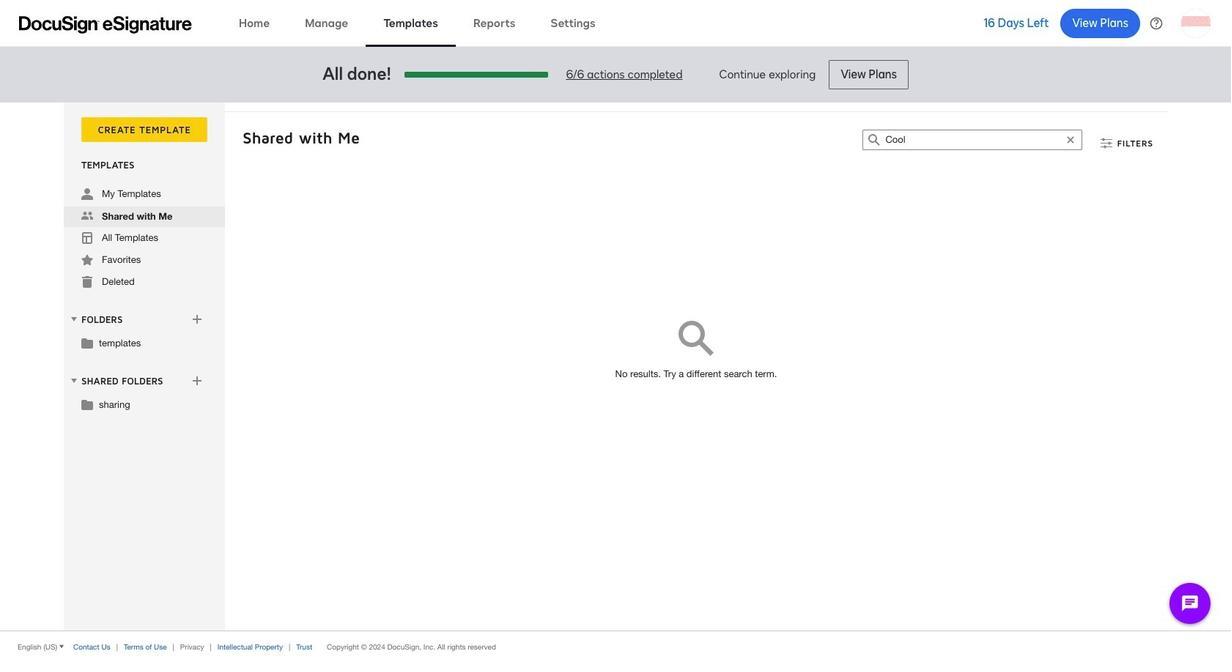 Task type: locate. For each thing, give the bounding box(es) containing it.
2 folder image from the top
[[81, 399, 93, 411]]

your uploaded profile image image
[[1182, 8, 1211, 38]]

view folders image
[[68, 314, 80, 325]]

1 folder image from the top
[[81, 337, 93, 349]]

trash image
[[81, 276, 93, 288]]

folder image
[[81, 337, 93, 349], [81, 399, 93, 411]]

0 vertical spatial folder image
[[81, 337, 93, 349]]

folder image for view folders icon
[[81, 337, 93, 349]]

1 vertical spatial folder image
[[81, 399, 93, 411]]

shared image
[[81, 210, 93, 222]]

Search Shared with Me text field
[[886, 131, 1061, 150]]

user image
[[81, 188, 93, 200]]

secondary navigation region
[[64, 103, 1172, 631]]

view shared folders image
[[68, 375, 80, 387]]



Task type: describe. For each thing, give the bounding box(es) containing it.
folder image for view shared folders icon
[[81, 399, 93, 411]]

star filled image
[[81, 254, 93, 266]]

docusign esignature image
[[19, 16, 192, 33]]

more info region
[[0, 631, 1232, 663]]

templates image
[[81, 232, 93, 244]]



Task type: vqa. For each thing, say whether or not it's contained in the screenshot.
1st folder icon from the bottom of the SECONDARY NAVIGATION Region
no



